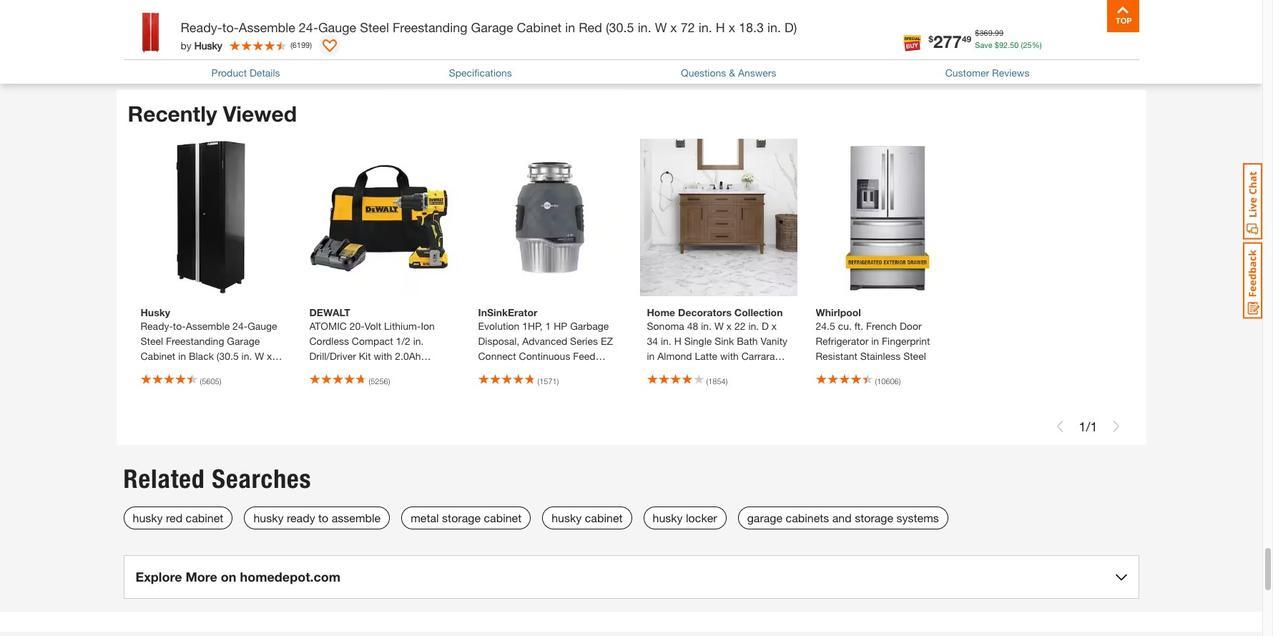 Task type: vqa. For each thing, say whether or not it's contained in the screenshot.
cabinet inside "link"
yes



Task type: describe. For each thing, give the bounding box(es) containing it.
dewalt
[[310, 306, 351, 319]]

top button
[[1108, 0, 1140, 32]]

cabinets
[[786, 511, 830, 525]]

bath
[[737, 335, 758, 347]]

related
[[123, 464, 205, 495]]

ion
[[421, 320, 435, 332]]

50
[[1011, 40, 1019, 49]]

recently viewed
[[128, 101, 297, 126]]

x left ( 5605 )
[[178, 365, 183, 377]]

charger
[[347, 365, 382, 377]]

ft.
[[855, 320, 864, 332]]

( for dewalt atomic 20-volt lithium-ion cordless compact 1/2 in. drill/driver kit with 2.0ah battery, charger and bag
[[369, 377, 371, 386]]

0 vertical spatial garage
[[471, 19, 514, 35]]

assemble inside husky ready-to-assemble 24-gauge steel freestanding garage cabinet in black (30.5 in. w x 72 in. h x 18.3 in. d)
[[186, 320, 230, 332]]

husky for husky locker
[[653, 511, 683, 525]]

0 vertical spatial (30.5
[[606, 19, 635, 35]]

kit
[[359, 350, 371, 362]]

. inside 224 99 $ 299 . 99
[[546, 16, 548, 26]]

) for husky ready-to-assemble 24-gauge steel freestanding garage cabinet in black (30.5 in. w x 72 in. h x 18.3 in. d)
[[219, 377, 221, 386]]

lithium-
[[384, 320, 421, 332]]

$ 369 . 99 save $ 92 . 50 ( 25 %)
[[976, 28, 1042, 49]]

in. down black
[[208, 365, 219, 377]]

277
[[934, 31, 963, 51]]

to- inside husky ready-to-assemble 24-gauge steel freestanding garage cabinet in black (30.5 in. w x 72 in. h x 18.3 in. d)
[[173, 320, 186, 332]]

d) inside husky ready-to-assemble 24-gauge steel freestanding garage cabinet in black (30.5 in. w x 72 in. h x 18.3 in. d)
[[222, 365, 231, 377]]

20-
[[350, 320, 365, 332]]

759
[[702, 16, 715, 26]]

1 horizontal spatial ready-
[[181, 19, 222, 35]]

feed
[[573, 350, 596, 362]]

red
[[166, 511, 183, 525]]

0 horizontal spatial 99
[[515, 10, 525, 21]]

( for whirlpool 24.5 cu. ft. french door refrigerator in fingerprint resistant stainless steel
[[876, 377, 878, 386]]

evolution 1hp, 1 hp garbage disposal, advanced series ez connect continuous feed food waste disposer image
[[471, 139, 629, 296]]

refrigerator
[[816, 335, 869, 347]]

husky for husky red cabinet
[[133, 511, 163, 525]]

food
[[478, 365, 502, 377]]

home
[[647, 306, 676, 319]]

ready-to-assemble 24-gauge steel freestanding garage cabinet in red (30.5 in. w x 72 in. h x 18.3 in. d)
[[181, 19, 798, 35]]

( for husky ready-to-assemble 24-gauge steel freestanding garage cabinet in black (30.5 in. w x 72 in. h x 18.3 in. d)
[[200, 377, 202, 386]]

in inside husky ready-to-assemble 24-gauge steel freestanding garage cabinet in black (30.5 in. w x 72 in. h x 18.3 in. d)
[[178, 350, 186, 362]]

systems
[[897, 511, 940, 525]]

more
[[186, 569, 217, 585]]

in inside 'whirlpool 24.5 cu. ft. french door refrigerator in fingerprint resistant stainless steel'
[[872, 335, 880, 347]]

husky for husky ready to assemble
[[254, 511, 284, 525]]

fingerprint
[[882, 335, 931, 347]]

) for insinkerator evolution 1hp, 1 hp garbage disposal, advanced series ez connect continuous feed food waste disposer
[[557, 377, 559, 386]]

1 left this is the last slide icon
[[1091, 418, 1098, 434]]

1 horizontal spatial husky
[[194, 39, 222, 51]]

531
[[656, 8, 684, 28]]

single
[[685, 335, 712, 347]]

viewed
[[223, 101, 297, 126]]

in. left ( 5605 )
[[155, 365, 165, 377]]

( for insinkerator evolution 1hp, 1 hp garbage disposal, advanced series ez connect continuous feed food waste disposer
[[538, 377, 540, 386]]

h inside home decorators collection sonoma 48 in. w x 22 in. d x 34 in. h single sink bath vanity in almond latte with carrara marble top
[[675, 335, 682, 347]]

1 horizontal spatial cabinet
[[517, 19, 562, 35]]

) for whirlpool 24.5 cu. ft. french door refrigerator in fingerprint resistant stainless steel
[[899, 377, 901, 386]]

husky cabinet
[[552, 511, 623, 525]]

product details
[[212, 66, 280, 79]]

x right 00
[[729, 19, 736, 35]]

( inside $ 369 . 99 save $ 92 . 50 ( 25 %)
[[1022, 40, 1024, 49]]

husky ready to assemble
[[254, 511, 381, 525]]

x right the d
[[772, 320, 777, 332]]

/ for 3
[[1087, 52, 1091, 67]]

1 / 1
[[1080, 418, 1098, 434]]

( for home decorators collection sonoma 48 in. w x 22 in. d x 34 in. h single sink bath vanity in almond latte with carrara marble top
[[707, 377, 709, 386]]

x left 22
[[727, 320, 732, 332]]

next slide image
[[1111, 54, 1123, 66]]

ready- inside husky ready-to-assemble 24-gauge steel freestanding garage cabinet in black (30.5 in. w x 72 in. h x 18.3 in. d)
[[141, 320, 173, 332]]

in. left 00
[[699, 19, 713, 35]]

with inside dewalt atomic 20-volt lithium-ion cordless compact 1/2 in. drill/driver kit with 2.0ah battery, charger and bag
[[374, 350, 392, 362]]

by husky
[[181, 39, 222, 51]]

husky locker link
[[644, 507, 727, 530]]

h inside husky ready-to-assemble 24-gauge steel freestanding garage cabinet in black (30.5 in. w x 72 in. h x 18.3 in. d)
[[168, 365, 175, 377]]

cabinet for metal storage cabinet
[[484, 511, 522, 525]]

homedepot.com
[[240, 569, 341, 585]]

by
[[181, 39, 192, 51]]

3 cabinet from the left
[[585, 511, 623, 525]]

5256
[[371, 377, 388, 386]]

product image image
[[127, 7, 174, 54]]

hp
[[554, 320, 568, 332]]

atomic
[[310, 320, 347, 332]]

0 vertical spatial d)
[[785, 19, 798, 35]]

) for home decorators collection sonoma 48 in. w x 22 in. d x 34 in. h single sink bath vanity in almond latte with carrara marble top
[[726, 377, 728, 386]]

garage cabinets and storage systems link
[[738, 507, 949, 530]]

in. right 34
[[661, 335, 672, 347]]

369
[[980, 28, 993, 37]]

99 inside $ 369 . 99 save $ 92 . 50 ( 25 %)
[[995, 28, 1004, 37]]

&
[[729, 66, 736, 79]]

1 horizontal spatial 99
[[548, 16, 557, 26]]

compact
[[352, 335, 393, 347]]

husky cabinet link
[[543, 507, 632, 530]]

specifications
[[449, 66, 512, 79]]

( 1571 )
[[538, 377, 559, 386]]

garage cabinets and storage systems
[[748, 511, 940, 525]]

399
[[149, 8, 178, 28]]

49
[[963, 33, 972, 44]]

1hp,
[[523, 320, 543, 332]]

questions
[[681, 66, 727, 79]]

1 horizontal spatial w
[[655, 19, 667, 35]]

$ 399
[[144, 8, 178, 28]]

25
[[1024, 40, 1032, 49]]

1 / 3
[[1080, 52, 1098, 67]]

499
[[318, 8, 347, 28]]

1 inside insinkerator evolution 1hp, 1 hp garbage disposal, advanced series ez connect continuous feed food waste disposer
[[546, 320, 551, 332]]

in. inside dewalt atomic 20-volt lithium-ion cordless compact 1/2 in. drill/driver kit with 2.0ah battery, charger and bag
[[413, 335, 424, 347]]

cabinet inside husky ready-to-assemble 24-gauge steel freestanding garage cabinet in black (30.5 in. w x 72 in. h x 18.3 in. d)
[[141, 350, 176, 362]]

/ for 1
[[1087, 418, 1091, 434]]

w inside husky ready-to-assemble 24-gauge steel freestanding garage cabinet in black (30.5 in. w x 72 in. h x 18.3 in. d)
[[255, 350, 264, 362]]

x left drill/driver
[[267, 350, 272, 362]]

garage
[[748, 511, 783, 525]]

0 vertical spatial assemble
[[239, 19, 295, 35]]

$ 759 . 00
[[697, 16, 726, 26]]

299
[[533, 16, 546, 26]]

to
[[319, 511, 329, 525]]

metal
[[411, 511, 439, 525]]

save
[[976, 40, 993, 49]]

almond
[[658, 350, 692, 362]]

in. left 531
[[638, 19, 652, 35]]

dewalt atomic 20-volt lithium-ion cordless compact 1/2 in. drill/driver kit with 2.0ah battery, charger and bag
[[310, 306, 435, 377]]

w inside home decorators collection sonoma 48 in. w x 22 in. d x 34 in. h single sink bath vanity in almond latte with carrara marble top
[[715, 320, 724, 332]]

224 99 $ 299 . 99
[[487, 8, 557, 28]]

(30.5 inside husky ready-to-assemble 24-gauge steel freestanding garage cabinet in black (30.5 in. w x 72 in. h x 18.3 in. d)
[[217, 350, 239, 362]]

1571
[[540, 377, 557, 386]]

advanced
[[523, 335, 568, 347]]

stainless
[[861, 350, 901, 362]]

whirlpool
[[816, 306, 862, 319]]

$ for 369
[[976, 28, 980, 37]]



Task type: locate. For each thing, give the bounding box(es) containing it.
in inside home decorators collection sonoma 48 in. w x 22 in. d x 34 in. h single sink bath vanity in almond latte with carrara marble top
[[647, 350, 655, 362]]

99 right 299
[[548, 16, 557, 26]]

husky for husky cabinet
[[552, 511, 582, 525]]

18.3
[[739, 19, 764, 35], [186, 365, 205, 377]]

10606
[[878, 377, 899, 386]]

h right 759
[[716, 19, 725, 35]]

0 horizontal spatial to-
[[173, 320, 186, 332]]

$ inside $ 277 49
[[929, 33, 934, 44]]

48
[[688, 320, 699, 332]]

0 horizontal spatial d)
[[222, 365, 231, 377]]

0 horizontal spatial steel
[[141, 335, 163, 347]]

steel inside husky ready-to-assemble 24-gauge steel freestanding garage cabinet in black (30.5 in. w x 72 in. h x 18.3 in. d)
[[141, 335, 163, 347]]

0 vertical spatial w
[[655, 19, 667, 35]]

w right black
[[255, 350, 264, 362]]

$ 277 49
[[929, 31, 972, 51]]

5605
[[202, 377, 219, 386]]

and left the bag
[[385, 365, 402, 377]]

2 husky from the left
[[254, 511, 284, 525]]

black
[[189, 350, 214, 362]]

0 horizontal spatial husky
[[141, 306, 170, 319]]

steel inside 'whirlpool 24.5 cu. ft. french door refrigerator in fingerprint resistant stainless steel'
[[904, 350, 927, 362]]

1 vertical spatial to-
[[173, 320, 186, 332]]

( down black
[[200, 377, 202, 386]]

1 vertical spatial /
[[1087, 418, 1091, 434]]

2 horizontal spatial w
[[715, 320, 724, 332]]

1 horizontal spatial freestanding
[[393, 19, 468, 35]]

disposal,
[[478, 335, 520, 347]]

1 horizontal spatial storage
[[855, 511, 894, 525]]

24- inside husky ready-to-assemble 24-gauge steel freestanding garage cabinet in black (30.5 in. w x 72 in. h x 18.3 in. d)
[[233, 320, 248, 332]]

1 horizontal spatial to-
[[222, 19, 239, 35]]

34
[[647, 335, 658, 347]]

3
[[1091, 52, 1098, 67]]

24.5 cu. ft. french door refrigerator in fingerprint resistant stainless steel image
[[809, 139, 967, 296]]

0 horizontal spatial storage
[[442, 511, 481, 525]]

1 right this is the first slide icon
[[1080, 418, 1087, 434]]

1 vertical spatial steel
[[141, 335, 163, 347]]

1 horizontal spatial 24-
[[299, 19, 318, 35]]

(30.5 right red
[[606, 19, 635, 35]]

insinkerator
[[478, 306, 538, 319]]

1 horizontal spatial (30.5
[[606, 19, 635, 35]]

storage left systems
[[855, 511, 894, 525]]

1 vertical spatial 24-
[[233, 320, 248, 332]]

questions & answers button
[[681, 65, 777, 80], [681, 65, 777, 80]]

2 horizontal spatial 99
[[995, 28, 1004, 37]]

continuous
[[519, 350, 571, 362]]

0 vertical spatial gauge
[[318, 19, 357, 35]]

freestanding inside husky ready-to-assemble 24-gauge steel freestanding garage cabinet in black (30.5 in. w x 72 in. h x 18.3 in. d)
[[166, 335, 224, 347]]

garage inside husky ready-to-assemble 24-gauge steel freestanding garage cabinet in black (30.5 in. w x 72 in. h x 18.3 in. d)
[[227, 335, 260, 347]]

ready-to-assemble 24-gauge steel freestanding garage cabinet in black (30.5 in. w x 72 in. h x 18.3 in. d) image
[[133, 139, 291, 296]]

0 vertical spatial 18.3
[[739, 19, 764, 35]]

specifications button
[[449, 65, 512, 80], [449, 65, 512, 80]]

h up almond
[[675, 335, 682, 347]]

with down sink
[[721, 350, 739, 362]]

1 vertical spatial cabinet
[[141, 350, 176, 362]]

explore more on homedepot.com
[[136, 569, 341, 585]]

/ right this is the first slide icon
[[1087, 418, 1091, 434]]

explore
[[136, 569, 182, 585]]

1 vertical spatial husky
[[141, 306, 170, 319]]

1 horizontal spatial cabinet
[[484, 511, 522, 525]]

1 / from the top
[[1087, 52, 1091, 67]]

and right cabinets
[[833, 511, 852, 525]]

freestanding up black
[[166, 335, 224, 347]]

72 left 759
[[681, 19, 695, 35]]

in down 34
[[647, 350, 655, 362]]

0 vertical spatial h
[[716, 19, 725, 35]]

0 horizontal spatial ready-
[[141, 320, 173, 332]]

1 horizontal spatial 18.3
[[739, 19, 764, 35]]

1 vertical spatial and
[[833, 511, 852, 525]]

1 left "3"
[[1080, 52, 1087, 67]]

( 5256 )
[[369, 377, 390, 386]]

1 vertical spatial (30.5
[[217, 350, 239, 362]]

2 vertical spatial w
[[255, 350, 264, 362]]

0 horizontal spatial cabinet
[[186, 511, 224, 525]]

0 horizontal spatial 24-
[[233, 320, 248, 332]]

husky locker
[[653, 511, 718, 525]]

24.5
[[816, 320, 836, 332]]

0 horizontal spatial 72
[[141, 365, 152, 377]]

customer reviews button
[[946, 65, 1030, 80], [946, 65, 1030, 80]]

2 with from the left
[[721, 350, 739, 362]]

cabinet right "224"
[[517, 19, 562, 35]]

volt
[[365, 320, 382, 332]]

in left black
[[178, 350, 186, 362]]

details
[[250, 66, 280, 79]]

husky inside husky ready-to-assemble 24-gauge steel freestanding garage cabinet in black (30.5 in. w x 72 in. h x 18.3 in. d)
[[141, 306, 170, 319]]

x
[[671, 19, 677, 35], [729, 19, 736, 35], [727, 320, 732, 332], [772, 320, 777, 332], [267, 350, 272, 362], [178, 365, 183, 377]]

( down stainless
[[876, 377, 878, 386]]

0 horizontal spatial freestanding
[[166, 335, 224, 347]]

french
[[867, 320, 898, 332]]

1 husky from the left
[[133, 511, 163, 525]]

in up stainless
[[872, 335, 880, 347]]

top
[[681, 365, 697, 377]]

0 vertical spatial 72
[[681, 19, 695, 35]]

gauge left the atomic
[[248, 320, 277, 332]]

72 inside husky ready-to-assemble 24-gauge steel freestanding garage cabinet in black (30.5 in. w x 72 in. h x 18.3 in. d)
[[141, 365, 152, 377]]

w up sink
[[715, 320, 724, 332]]

gauge
[[318, 19, 357, 35], [248, 320, 277, 332]]

1 vertical spatial 18.3
[[186, 365, 205, 377]]

3 husky from the left
[[552, 511, 582, 525]]

( down 'kit'
[[369, 377, 371, 386]]

( left display icon
[[290, 40, 293, 49]]

/ right this is the first slide image
[[1087, 52, 1091, 67]]

marble
[[647, 365, 678, 377]]

0 horizontal spatial (30.5
[[217, 350, 239, 362]]

0 vertical spatial husky
[[194, 39, 222, 51]]

72 left ( 5605 )
[[141, 365, 152, 377]]

vanity
[[761, 335, 788, 347]]

home decorators collection sonoma 48 in. w x 22 in. d x 34 in. h single sink bath vanity in almond latte with carrara marble top
[[647, 306, 788, 377]]

x left 759
[[671, 19, 677, 35]]

assemble
[[332, 511, 381, 525]]

husky red cabinet
[[133, 511, 224, 525]]

$ for 277
[[929, 33, 934, 44]]

live chat image
[[1244, 163, 1263, 240]]

22
[[735, 320, 746, 332]]

with inside home decorators collection sonoma 48 in. w x 22 in. d x 34 in. h single sink bath vanity in almond latte with carrara marble top
[[721, 350, 739, 362]]

1 horizontal spatial steel
[[360, 19, 389, 35]]

answers
[[738, 66, 777, 79]]

1 vertical spatial d)
[[222, 365, 231, 377]]

0 horizontal spatial with
[[374, 350, 392, 362]]

1 horizontal spatial gauge
[[318, 19, 357, 35]]

( right the waste
[[538, 377, 540, 386]]

d
[[762, 320, 769, 332]]

to-
[[222, 19, 239, 35], [173, 320, 186, 332]]

2 horizontal spatial h
[[716, 19, 725, 35]]

husky ready to assemble link
[[244, 507, 390, 530]]

99 left 299
[[515, 10, 525, 21]]

in. right black
[[242, 350, 252, 362]]

0 horizontal spatial h
[[168, 365, 175, 377]]

0 horizontal spatial 18.3
[[186, 365, 205, 377]]

99
[[515, 10, 525, 21], [548, 16, 557, 26], [995, 28, 1004, 37]]

( 1854 )
[[707, 377, 728, 386]]

gauge inside husky ready-to-assemble 24-gauge steel freestanding garage cabinet in black (30.5 in. w x 72 in. h x 18.3 in. d)
[[248, 320, 277, 332]]

4 husky from the left
[[653, 511, 683, 525]]

92
[[1000, 40, 1009, 49]]

( right top
[[707, 377, 709, 386]]

atomic 20-volt lithium-ion cordless compact 1/2 in. drill/driver kit with 2.0ah battery, charger and bag image
[[302, 139, 460, 296]]

1 vertical spatial assemble
[[186, 320, 230, 332]]

0 horizontal spatial w
[[255, 350, 264, 362]]

$ for 759
[[697, 16, 702, 26]]

0 vertical spatial freestanding
[[393, 19, 468, 35]]

1 vertical spatial freestanding
[[166, 335, 224, 347]]

0 vertical spatial steel
[[360, 19, 389, 35]]

cordless
[[310, 335, 349, 347]]

freestanding up "specifications"
[[393, 19, 468, 35]]

recently
[[128, 101, 217, 126]]

in left red
[[566, 19, 576, 35]]

evolution
[[478, 320, 520, 332]]

( 5605 )
[[200, 377, 221, 386]]

ready-
[[181, 19, 222, 35], [141, 320, 173, 332]]

0 horizontal spatial and
[[385, 365, 402, 377]]

1 storage from the left
[[442, 511, 481, 525]]

latte
[[695, 350, 718, 362]]

door
[[900, 320, 922, 332]]

2 horizontal spatial cabinet
[[585, 511, 623, 525]]

1 vertical spatial ready-
[[141, 320, 173, 332]]

customer reviews
[[946, 66, 1030, 79]]

18.3 down black
[[186, 365, 205, 377]]

1 horizontal spatial assemble
[[239, 19, 295, 35]]

1 with from the left
[[374, 350, 392, 362]]

0 horizontal spatial gauge
[[248, 320, 277, 332]]

1 vertical spatial w
[[715, 320, 724, 332]]

$ for 399
[[144, 10, 149, 21]]

locker
[[686, 511, 718, 525]]

battery,
[[310, 365, 344, 377]]

2 vertical spatial steel
[[904, 350, 927, 362]]

steel
[[360, 19, 389, 35], [141, 335, 163, 347], [904, 350, 927, 362]]

1 vertical spatial h
[[675, 335, 682, 347]]

h left ( 5605 )
[[168, 365, 175, 377]]

1 horizontal spatial garage
[[471, 19, 514, 35]]

99 up "92"
[[995, 28, 1004, 37]]

24-
[[299, 19, 318, 35], [233, 320, 248, 332]]

resistant
[[816, 350, 858, 362]]

6199
[[293, 40, 310, 49]]

w
[[655, 19, 667, 35], [715, 320, 724, 332], [255, 350, 264, 362]]

in. left the d
[[749, 320, 759, 332]]

18.3 inside husky ready-to-assemble 24-gauge steel freestanding garage cabinet in black (30.5 in. w x 72 in. h x 18.3 in. d)
[[186, 365, 205, 377]]

0 vertical spatial and
[[385, 365, 402, 377]]

display image
[[323, 39, 337, 54]]

garage
[[471, 19, 514, 35], [227, 335, 260, 347]]

1 horizontal spatial 72
[[681, 19, 695, 35]]

waste
[[504, 365, 532, 377]]

searches
[[212, 464, 312, 495]]

1 vertical spatial gauge
[[248, 320, 277, 332]]

cabinet left black
[[141, 350, 176, 362]]

this is the first slide image
[[1055, 54, 1067, 66]]

%)
[[1032, 40, 1042, 49]]

storage right 'metal'
[[442, 511, 481, 525]]

husky
[[133, 511, 163, 525], [254, 511, 284, 525], [552, 511, 582, 525], [653, 511, 683, 525]]

feedback link image
[[1244, 242, 1263, 319]]

on
[[221, 569, 237, 585]]

2 cabinet from the left
[[484, 511, 522, 525]]

in. right 48
[[702, 320, 712, 332]]

husky red cabinet link
[[123, 507, 233, 530]]

decorators
[[678, 306, 732, 319]]

reviews
[[993, 66, 1030, 79]]

0 horizontal spatial assemble
[[186, 320, 230, 332]]

and
[[385, 365, 402, 377], [833, 511, 852, 525]]

this is the first slide image
[[1055, 421, 1067, 432]]

18.3 right 00
[[739, 19, 764, 35]]

in. up the answers
[[768, 19, 782, 35]]

0 vertical spatial 24-
[[299, 19, 318, 35]]

1 horizontal spatial and
[[833, 511, 852, 525]]

1 horizontal spatial d)
[[785, 19, 798, 35]]

1 vertical spatial garage
[[227, 335, 260, 347]]

with right 'kit'
[[374, 350, 392, 362]]

0 horizontal spatial garage
[[227, 335, 260, 347]]

2 horizontal spatial steel
[[904, 350, 927, 362]]

1 cabinet from the left
[[186, 511, 224, 525]]

$ inside the $ 399
[[144, 10, 149, 21]]

this is the last slide image
[[1111, 421, 1123, 432]]

bag
[[405, 365, 423, 377]]

sonoma 48 in. w x 22 in. d x 34 in. h single sink bath vanity in almond latte with carrara marble top image
[[640, 139, 798, 296]]

and inside dewalt atomic 20-volt lithium-ion cordless compact 1/2 in. drill/driver kit with 2.0ah battery, charger and bag
[[385, 365, 402, 377]]

1 left hp
[[546, 320, 551, 332]]

0 horizontal spatial cabinet
[[141, 350, 176, 362]]

1 horizontal spatial with
[[721, 350, 739, 362]]

2 vertical spatial h
[[168, 365, 175, 377]]

$ inside 224 99 $ 299 . 99
[[529, 16, 533, 26]]

assemble up 6199
[[239, 19, 295, 35]]

(30.5 right black
[[217, 350, 239, 362]]

(
[[1022, 40, 1024, 49], [290, 40, 293, 49], [200, 377, 202, 386], [369, 377, 371, 386], [538, 377, 540, 386], [707, 377, 709, 386], [876, 377, 878, 386]]

) for dewalt atomic 20-volt lithium-ion cordless compact 1/2 in. drill/driver kit with 2.0ah battery, charger and bag
[[388, 377, 390, 386]]

1
[[1080, 52, 1087, 67], [546, 320, 551, 332], [1080, 418, 1087, 434], [1091, 418, 1098, 434]]

insinkerator evolution 1hp, 1 hp garbage disposal, advanced series ez connect continuous feed food waste disposer
[[478, 306, 613, 377]]

d)
[[785, 19, 798, 35], [222, 365, 231, 377]]

d) right 5605
[[222, 365, 231, 377]]

w left 759
[[655, 19, 667, 35]]

with
[[374, 350, 392, 362], [721, 350, 739, 362]]

in
[[566, 19, 576, 35], [872, 335, 880, 347], [178, 350, 186, 362], [647, 350, 655, 362]]

72
[[681, 19, 695, 35], [141, 365, 152, 377]]

gauge up display icon
[[318, 19, 357, 35]]

1 horizontal spatial h
[[675, 335, 682, 347]]

0 vertical spatial /
[[1087, 52, 1091, 67]]

0 vertical spatial cabinet
[[517, 19, 562, 35]]

d) right 00
[[785, 19, 798, 35]]

1854
[[709, 377, 726, 386]]

( right '50'
[[1022, 40, 1024, 49]]

product
[[212, 66, 247, 79]]

2 / from the top
[[1087, 418, 1091, 434]]

1 vertical spatial 72
[[141, 365, 152, 377]]

0 vertical spatial ready-
[[181, 19, 222, 35]]

2 storage from the left
[[855, 511, 894, 525]]

0 vertical spatial to-
[[222, 19, 239, 35]]

in. right "1/2"
[[413, 335, 424, 347]]

cabinet for husky red cabinet
[[186, 511, 224, 525]]

ready
[[287, 511, 315, 525]]

assemble up black
[[186, 320, 230, 332]]



